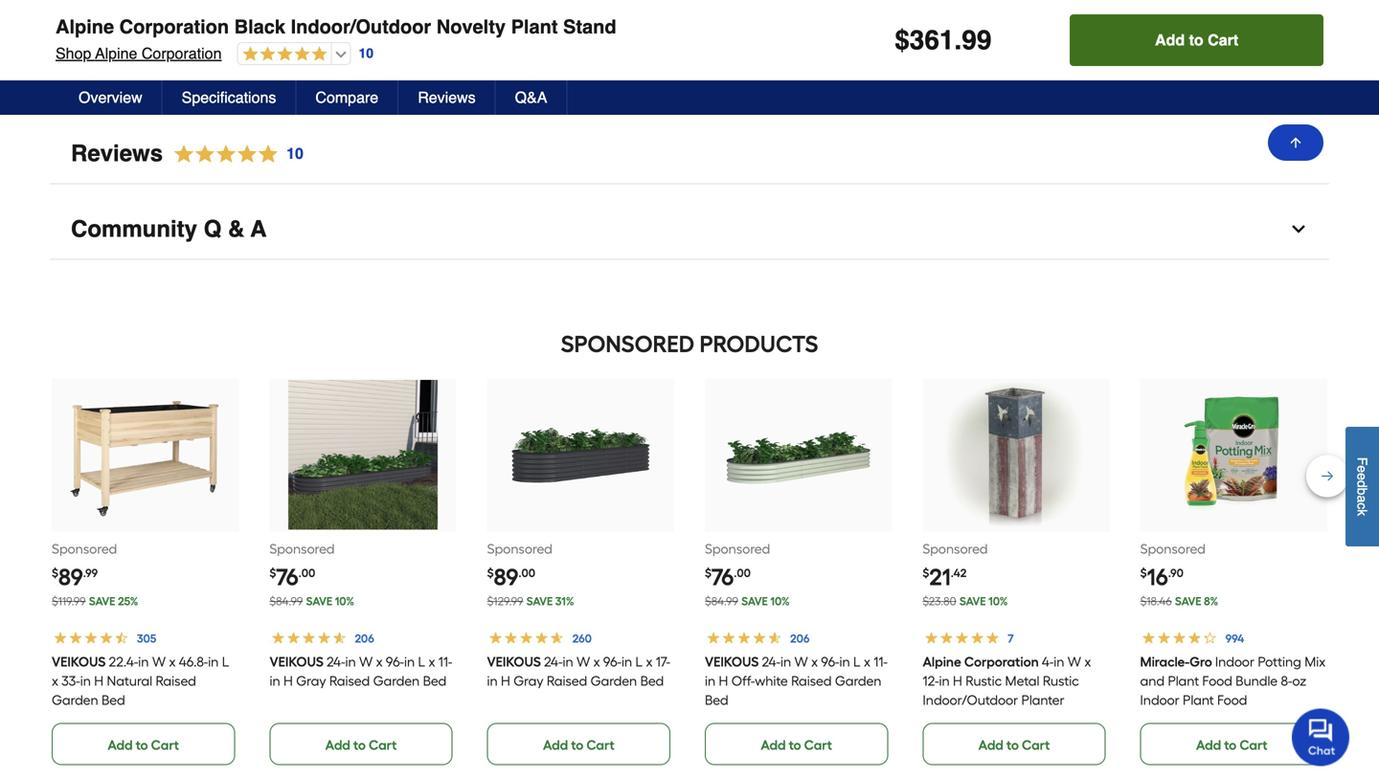 Task type: describe. For each thing, give the bounding box(es) containing it.
add to cart link for 4-in w x 12-in h rustic metal rustic indoor/outdoor planter
[[923, 723, 1106, 765]]

add to cart link for 24-in w x 96-in l x 17- in h gray raised garden bed
[[487, 723, 670, 765]]

1 vertical spatial 10
[[286, 144, 303, 162]]

$18.46 save 8%
[[1140, 594, 1218, 608]]

raised for $ 76 .00
[[329, 673, 370, 689]]

bed for $ 89 .99
[[102, 692, 125, 708]]

q&a button
[[496, 80, 567, 115]]

southdeep products heading
[[50, 325, 1329, 363]]

$ for indoor potting mix and plant food bundle 8-oz indoor plant food
[[1140, 566, 1147, 580]]

$ 361 . 99
[[895, 25, 992, 56]]

.42
[[951, 566, 967, 580]]

d
[[1355, 480, 1370, 488]]

96- for 24-in w x 96-in l x 11- in h off-white raised garden bed
[[821, 654, 839, 670]]

l for 22.4-in w x 46.8-in l x 33-in h natural raised garden bed
[[222, 654, 229, 670]]

$23.80
[[923, 594, 956, 608]]

24-in w x 96-in l x 17- in h gray raised garden bed
[[487, 654, 670, 689]]

f e e d b a c k
[[1355, 457, 1370, 516]]

1 rustic from the left
[[965, 673, 1002, 689]]

white
[[755, 673, 788, 689]]

alpine corporation
[[923, 654, 1039, 670]]

f e e d b a c k button
[[1346, 427, 1379, 547]]

add to cart for 22.4-in w x 46.8-in l x 33-in h natural raised garden bed
[[108, 737, 179, 753]]

chat invite button image
[[1292, 708, 1350, 767]]

4-
[[1042, 654, 1054, 670]]

garden inside 24-in w x 96-in l x 11- in h off-white raised garden bed
[[835, 673, 882, 689]]

potting
[[1258, 654, 1302, 670]]

indoor potting mix and plant food bundle 8-oz indoor plant food
[[1140, 654, 1326, 708]]

alpine for alpine corporation black indoor/outdoor novelty plant stand
[[56, 16, 114, 38]]

.
[[954, 25, 962, 56]]

361
[[910, 25, 954, 56]]

$ 21 .42
[[923, 563, 967, 591]]

16 list item
[[1140, 379, 1327, 765]]

save for 24-in w x 96-in l x 11- in h off-white raised garden bed
[[741, 594, 768, 608]]

save for indoor potting mix and plant food bundle 8-oz indoor plant food
[[1175, 594, 1201, 608]]

veikous for 24-in w x 96-in l x 11- in h gray raised garden bed
[[269, 654, 323, 670]]

2 e from the top
[[1355, 473, 1370, 481]]

oz
[[1292, 673, 1307, 689]]

76 for 24-in w x 96-in l x 11- in h gray raised garden bed
[[276, 563, 298, 591]]

.00 for 24-in w x 96-in l x 11- in h off-white raised garden bed
[[734, 566, 751, 580]]

add to cart link for 24-in w x 96-in l x 11- in h gray raised garden bed
[[269, 723, 453, 765]]

f
[[1355, 457, 1370, 466]]

q&a
[[515, 89, 547, 106]]

2 vertical spatial plant
[[1183, 692, 1214, 708]]

sponsored for 4-in w x 12-in h rustic metal rustic indoor/outdoor planter
[[923, 541, 988, 557]]

h for 24-in w x 96-in l x 11- in h gray raised garden bed
[[283, 673, 293, 689]]

arrow up image
[[1288, 135, 1303, 150]]

indoor/outdoor inside 4-in w x 12-in h rustic metal rustic indoor/outdoor planter
[[923, 692, 1018, 708]]

to for 24-in w x 96-in l x 11- in h off-white raised garden bed
[[789, 737, 801, 753]]

1 vertical spatial indoor
[[1140, 692, 1180, 708]]

add inside button
[[1155, 31, 1185, 49]]

corporation for alpine corporation black indoor/outdoor novelty plant stand
[[119, 16, 229, 38]]

8%
[[1204, 594, 1218, 608]]

overview button
[[59, 80, 163, 115]]

24-in w x 96-in l x 11- in h gray raised garden bed
[[269, 654, 452, 689]]

community q & a button
[[50, 199, 1329, 260]]

1 horizontal spatial 10
[[359, 46, 374, 61]]

21 list item
[[923, 379, 1110, 765]]

chevron down image
[[1289, 68, 1308, 87]]

save for 22.4-in w x 46.8-in l x 33-in h natural raised garden bed
[[89, 594, 115, 608]]

sponsored products
[[561, 330, 818, 358]]

cart for indoor potting mix and plant food bundle 8-oz indoor plant food
[[1240, 737, 1268, 753]]

shop alpine corporation
[[56, 45, 222, 62]]

black
[[234, 16, 285, 38]]

21
[[929, 563, 951, 591]]

.99
[[83, 566, 98, 580]]

add to cart for indoor potting mix and plant food bundle 8-oz indoor plant food
[[1196, 737, 1268, 753]]

alpine corporation black indoor/outdoor novelty plant stand
[[56, 16, 616, 38]]

0 horizontal spatial reviews
[[71, 140, 163, 166]]

raised for $ 89 .99
[[156, 673, 196, 689]]

1 vertical spatial corporation
[[142, 45, 222, 62]]

specifications
[[182, 89, 276, 106]]

to for 4-in w x 12-in h rustic metal rustic indoor/outdoor planter
[[1006, 737, 1019, 753]]

corporation for alpine corporation
[[964, 654, 1039, 670]]

16
[[1147, 563, 1168, 591]]

a
[[1355, 495, 1370, 503]]

veikous for 24-in w x 96-in l x 17- in h gray raised garden bed
[[487, 654, 541, 670]]

sponsored for indoor potting mix and plant food bundle 8-oz indoor plant food
[[1140, 541, 1206, 557]]

w for 24-in w x 96-in l x 11- in h gray raised garden bed
[[359, 654, 373, 670]]

b
[[1355, 488, 1370, 495]]

$ for 24-in w x 96-in l x 17- in h gray raised garden bed
[[487, 566, 494, 580]]

products
[[700, 330, 818, 358]]

46.8-
[[179, 654, 208, 670]]

cart for 24-in w x 96-in l x 11- in h off-white raised garden bed
[[804, 737, 832, 753]]

2 76 list item from the left
[[705, 379, 892, 765]]

garden for $ 89 .00
[[591, 673, 637, 689]]

add to cart link for 24-in w x 96-in l x 11- in h off-white raised garden bed
[[705, 723, 888, 765]]

add to cart link for 22.4-in w x 46.8-in l x 33-in h natural raised garden bed
[[52, 723, 235, 765]]

miracle-gro
[[1140, 654, 1212, 670]]

chevron down image for reviews
[[1289, 144, 1308, 163]]

l for 24-in w x 96-in l x 11- in h gray raised garden bed
[[418, 654, 425, 670]]

$129.99
[[487, 594, 523, 608]]

l for 24-in w x 96-in l x 11- in h off-white raised garden bed
[[853, 654, 861, 670]]

8-
[[1281, 673, 1292, 689]]

1 vertical spatial alpine
[[95, 45, 137, 62]]

.00 for 24-in w x 96-in l x 17- in h gray raised garden bed
[[518, 566, 535, 580]]

96- for 24-in w x 96-in l x 17- in h gray raised garden bed
[[603, 654, 622, 670]]

bundle
[[1236, 673, 1278, 689]]

1 e from the top
[[1355, 466, 1370, 473]]

24- for 24-in w x 96-in l x 11- in h off-white raised garden bed
[[762, 654, 780, 670]]

h for 24-in w x 96-in l x 11- in h off-white raised garden bed
[[719, 673, 728, 689]]

add for 24-in w x 96-in l x 17- in h gray raised garden bed
[[543, 737, 568, 753]]

save for 24-in w x 96-in l x 17- in h gray raised garden bed
[[526, 594, 553, 608]]

bed for $ 76 .00
[[423, 673, 446, 689]]

w for 24-in w x 96-in l x 17- in h gray raised garden bed
[[577, 654, 590, 670]]

$23.80 save 10%
[[923, 594, 1008, 608]]

24- for 24-in w x 96-in l x 11- in h gray raised garden bed
[[326, 654, 345, 670]]

l for 24-in w x 96-in l x 17- in h gray raised garden bed
[[636, 654, 643, 670]]

$ 76 .00 for 24-in w x 96-in l x 11- in h off-white raised garden bed
[[705, 563, 751, 591]]

24-in w x 96-in l x 11- in h off-white raised garden bed
[[705, 654, 888, 708]]

to for 24-in w x 96-in l x 17- in h gray raised garden bed
[[571, 737, 583, 753]]

specifications button
[[163, 80, 296, 115]]

sponsored inside "southdeep products" heading
[[561, 330, 695, 358]]

reviews inside reviews button
[[418, 89, 476, 106]]

a
[[250, 216, 267, 242]]

add to cart for 4-in w x 12-in h rustic metal rustic indoor/outdoor planter
[[978, 737, 1050, 753]]

gray for 76
[[296, 673, 326, 689]]

alpine for alpine corporation
[[923, 654, 961, 670]]

bed inside 24-in w x 96-in l x 11- in h off-white raised garden bed
[[705, 692, 728, 708]]

1 vertical spatial food
[[1217, 692, 1247, 708]]

$ for 24-in w x 96-in l x 11- in h gray raised garden bed
[[269, 566, 276, 580]]

add for 4-in w x 12-in h rustic metal rustic indoor/outdoor planter
[[978, 737, 1004, 753]]

save for 24-in w x 96-in l x 11- in h gray raised garden bed
[[306, 594, 332, 608]]



Task type: vqa. For each thing, say whether or not it's contained in the screenshot.


Task type: locate. For each thing, give the bounding box(es) containing it.
0 horizontal spatial $84.99 save 10%
[[269, 594, 354, 608]]

garden
[[373, 673, 420, 689], [591, 673, 637, 689], [835, 673, 882, 689], [52, 692, 98, 708]]

4 add to cart link from the left
[[705, 723, 888, 765]]

community q & a
[[71, 216, 267, 242]]

5 add to cart link from the left
[[923, 723, 1106, 765]]

3 24- from the left
[[762, 654, 780, 670]]

11- for 24-in w x 96-in l x 11- in h off-white raised garden bed
[[874, 654, 888, 670]]

save inside 16 list item
[[1175, 594, 1201, 608]]

e up b
[[1355, 473, 1370, 481]]

10% inside 21 list item
[[988, 594, 1008, 608]]

cart for 24-in w x 96-in l x 11- in h gray raised garden bed
[[369, 737, 397, 753]]

cart for 22.4-in w x 46.8-in l x 33-in h natural raised garden bed
[[151, 737, 179, 753]]

25%
[[118, 594, 138, 608]]

1 horizontal spatial 11-
[[874, 654, 888, 670]]

2 horizontal spatial 24-
[[762, 654, 780, 670]]

1 vertical spatial indoor/outdoor
[[923, 692, 1018, 708]]

garden for $ 76 .00
[[373, 673, 420, 689]]

$84.99 save 10%
[[269, 594, 354, 608], [705, 594, 790, 608]]

$ inside $ 16 .90
[[1140, 566, 1147, 580]]

corporation
[[119, 16, 229, 38], [142, 45, 222, 62], [964, 654, 1039, 670]]

$119.99 save 25%
[[52, 594, 138, 608]]

1 vertical spatial 4.8 stars image
[[163, 141, 304, 167]]

e
[[1355, 466, 1370, 473], [1355, 473, 1370, 481]]

x inside 4-in w x 12-in h rustic metal rustic indoor/outdoor planter
[[1084, 654, 1091, 670]]

0 horizontal spatial 89
[[58, 563, 83, 591]]

q
[[204, 216, 222, 242]]

4-in w x 12-in h rustic metal rustic indoor/outdoor planter
[[923, 654, 1091, 708]]

4.8 stars image containing 10
[[163, 141, 304, 167]]

natural
[[107, 673, 152, 689]]

0 vertical spatial food
[[1202, 673, 1232, 689]]

$ for 4-in w x 12-in h rustic metal rustic indoor/outdoor planter
[[923, 566, 929, 580]]

food down bundle
[[1217, 692, 1247, 708]]

garden for $ 89 .99
[[52, 692, 98, 708]]

w inside 24-in w x 96-in l x 11- in h gray raised garden bed
[[359, 654, 373, 670]]

plant
[[511, 16, 558, 38], [1168, 673, 1199, 689], [1183, 692, 1214, 708]]

0 horizontal spatial 10%
[[335, 594, 354, 608]]

5 w from the left
[[1067, 654, 1081, 670]]

2 76 from the left
[[712, 563, 734, 591]]

cart inside 21 list item
[[1022, 737, 1050, 753]]

veikous 24-in w x 96-in l x 11-in h gray raised garden bed image
[[288, 380, 438, 530]]

3 10% from the left
[[988, 594, 1008, 608]]

10% up 24-in w x 96-in l x 11- in h gray raised garden bed at the bottom
[[335, 594, 354, 608]]

3 w from the left
[[577, 654, 590, 670]]

stand
[[563, 16, 616, 38]]

.00 inside $ 89 .00
[[518, 566, 535, 580]]

$84.99 for 24-in w x 96-in l x 11- in h gray raised garden bed
[[269, 594, 303, 608]]

4 h from the left
[[719, 673, 728, 689]]

1 horizontal spatial 89 list item
[[487, 379, 674, 765]]

gro
[[1190, 654, 1212, 670]]

96-
[[386, 654, 404, 670], [603, 654, 622, 670], [821, 654, 839, 670]]

2 save from the left
[[306, 594, 332, 608]]

1 horizontal spatial 24-
[[544, 654, 563, 670]]

1 horizontal spatial indoor
[[1215, 654, 1255, 670]]

1 96- from the left
[[386, 654, 404, 670]]

alpine corporation 4-in w x 12-in h rustic metal rustic indoor/outdoor planter image
[[941, 380, 1091, 530]]

76 for 24-in w x 96-in l x 11- in h off-white raised garden bed
[[712, 563, 734, 591]]

31%
[[555, 594, 574, 608]]

cart for 4-in w x 12-in h rustic metal rustic indoor/outdoor planter
[[1022, 737, 1050, 753]]

1 11- from the left
[[438, 654, 452, 670]]

corporation up 'shop alpine corporation'
[[119, 16, 229, 38]]

10
[[359, 46, 374, 61], [286, 144, 303, 162]]

24- inside 24-in w x 96-in l x 11- in h off-white raised garden bed
[[762, 654, 780, 670]]

24-
[[326, 654, 345, 670], [544, 654, 563, 670], [762, 654, 780, 670]]

sponsored for 24-in w x 96-in l x 11- in h off-white raised garden bed
[[705, 541, 770, 557]]

veikous
[[52, 654, 106, 670], [269, 654, 323, 670], [487, 654, 541, 670], [705, 654, 759, 670]]

89 up $129.99
[[494, 563, 518, 591]]

$129.99 save 31%
[[487, 594, 574, 608]]

89
[[58, 563, 83, 591], [494, 563, 518, 591]]

1 89 from the left
[[58, 563, 83, 591]]

0 vertical spatial 4.8 stars image
[[238, 46, 327, 64]]

add inside 16 list item
[[1196, 737, 1221, 753]]

reviews down novelty
[[418, 89, 476, 106]]

1 w from the left
[[152, 654, 166, 670]]

89 for $ 89 .00
[[494, 563, 518, 591]]

$ 76 .00 for 24-in w x 96-in l x 11- in h gray raised garden bed
[[269, 563, 315, 591]]

l inside 24-in w x 96-in l x 11- in h gray raised garden bed
[[418, 654, 425, 670]]

1 horizontal spatial 76 list item
[[705, 379, 892, 765]]

1 vertical spatial plant
[[1168, 673, 1199, 689]]

add to cart inside 16 list item
[[1196, 737, 1268, 753]]

0 horizontal spatial 76
[[276, 563, 298, 591]]

alpine up 12-
[[923, 654, 961, 670]]

h inside the '24-in w x 96-in l x 17- in h gray raised garden bed'
[[501, 673, 510, 689]]

c
[[1355, 503, 1370, 510]]

1 .00 from the left
[[298, 566, 315, 580]]

4.8 stars image
[[238, 46, 327, 64], [163, 141, 304, 167]]

11- for 24-in w x 96-in l x 11- in h gray raised garden bed
[[438, 654, 452, 670]]

2 $84.99 save 10% from the left
[[705, 594, 790, 608]]

3 save from the left
[[526, 594, 553, 608]]

add to cart link down the '24-in w x 96-in l x 17- in h gray raised garden bed'
[[487, 723, 670, 765]]

2 raised from the left
[[329, 673, 370, 689]]

e up the d
[[1355, 466, 1370, 473]]

w inside 4-in w x 12-in h rustic metal rustic indoor/outdoor planter
[[1067, 654, 1081, 670]]

raised for $ 89 .00
[[547, 673, 587, 689]]

add for indoor potting mix and plant food bundle 8-oz indoor plant food
[[1196, 737, 1221, 753]]

to for indoor potting mix and plant food bundle 8-oz indoor plant food
[[1224, 737, 1237, 753]]

chevron down image down arrow up image
[[1289, 220, 1308, 239]]

10 down specifications button
[[286, 144, 303, 162]]

$ inside $ 89 .99
[[52, 566, 58, 580]]

2 chevron down image from the top
[[1289, 220, 1308, 239]]

save left 31%
[[526, 594, 553, 608]]

1 horizontal spatial $ 76 .00
[[705, 563, 751, 591]]

to
[[1189, 31, 1204, 49], [136, 737, 148, 753], [353, 737, 366, 753], [571, 737, 583, 753], [789, 737, 801, 753], [1006, 737, 1019, 753], [1224, 737, 1237, 753]]

bed inside 22.4-in w x 46.8-in l x 33-in h natural raised garden bed
[[102, 692, 125, 708]]

$ inside $ 89 .00
[[487, 566, 494, 580]]

save
[[89, 594, 115, 608], [306, 594, 332, 608], [526, 594, 553, 608], [741, 594, 768, 608], [959, 594, 986, 608], [1175, 594, 1201, 608]]

alpine inside 21 list item
[[923, 654, 961, 670]]

plant down the gro
[[1183, 692, 1214, 708]]

to inside 16 list item
[[1224, 737, 1237, 753]]

indoor/outdoor
[[291, 16, 431, 38], [923, 692, 1018, 708]]

compare down alpine corporation black indoor/outdoor novelty plant stand
[[315, 89, 378, 106]]

1 horizontal spatial 96-
[[603, 654, 622, 670]]

plant left stand
[[511, 16, 558, 38]]

4 veikous from the left
[[705, 654, 759, 670]]

89 for $ 89 .99
[[58, 563, 83, 591]]

to inside button
[[1189, 31, 1204, 49]]

4 save from the left
[[741, 594, 768, 608]]

2 89 from the left
[[494, 563, 518, 591]]

4.8 stars image down black
[[238, 46, 327, 64]]

$ for 24-in w x 96-in l x 11- in h off-white raised garden bed
[[705, 566, 712, 580]]

2 gray from the left
[[514, 673, 544, 689]]

w inside 24-in w x 96-in l x 11- in h off-white raised garden bed
[[794, 654, 808, 670]]

$ 89 .00
[[487, 563, 535, 591]]

2 horizontal spatial 10%
[[988, 594, 1008, 608]]

$84.99 for 24-in w x 96-in l x 11- in h off-white raised garden bed
[[705, 594, 738, 608]]

$84.99 save 10% up 24-in w x 96-in l x 11- in h gray raised garden bed at the bottom
[[269, 594, 354, 608]]

w for 22.4-in w x 46.8-in l x 33-in h natural raised garden bed
[[152, 654, 166, 670]]

1 horizontal spatial compare
[[315, 89, 378, 106]]

veikous 24-in w x 96-in l x 17-in h gray raised garden bed image
[[506, 380, 655, 530]]

1 $84.99 from the left
[[269, 594, 303, 608]]

bed
[[423, 673, 446, 689], [640, 673, 664, 689], [102, 692, 125, 708], [705, 692, 728, 708]]

2 l from the left
[[418, 654, 425, 670]]

1 24- from the left
[[326, 654, 345, 670]]

1 horizontal spatial gray
[[514, 673, 544, 689]]

miracle-
[[1140, 654, 1190, 670]]

0 horizontal spatial indoor/outdoor
[[291, 16, 431, 38]]

2 add to cart link from the left
[[269, 723, 453, 765]]

in
[[138, 654, 149, 670], [208, 654, 219, 670], [345, 654, 356, 670], [404, 654, 415, 670], [563, 654, 573, 670], [622, 654, 632, 670], [780, 654, 791, 670], [839, 654, 850, 670], [1054, 654, 1064, 670], [80, 673, 91, 689], [269, 673, 280, 689], [487, 673, 498, 689], [705, 673, 716, 689], [939, 673, 950, 689]]

compare button
[[50, 48, 1329, 108], [296, 80, 399, 115]]

$84.99 save 10% up off- on the right bottom
[[705, 594, 790, 608]]

0 vertical spatial chevron down image
[[1289, 144, 1308, 163]]

sponsored
[[561, 330, 695, 358], [52, 541, 117, 557], [269, 541, 335, 557], [487, 541, 552, 557], [705, 541, 770, 557], [923, 541, 988, 557], [1140, 541, 1206, 557]]

metal
[[1005, 673, 1039, 689]]

cart inside 16 list item
[[1240, 737, 1268, 753]]

2 h from the left
[[283, 673, 293, 689]]

1 horizontal spatial 10%
[[770, 594, 790, 608]]

$119.99
[[52, 594, 86, 608]]

gray inside the '24-in w x 96-in l x 17- in h gray raised garden bed'
[[514, 673, 544, 689]]

0 horizontal spatial 10
[[286, 144, 303, 162]]

24- inside the '24-in w x 96-in l x 17- in h gray raised garden bed'
[[544, 654, 563, 670]]

indoor up bundle
[[1215, 654, 1255, 670]]

1 horizontal spatial $84.99
[[705, 594, 738, 608]]

2 vertical spatial corporation
[[964, 654, 1039, 670]]

2 horizontal spatial 96-
[[821, 654, 839, 670]]

10% for raised
[[335, 594, 354, 608]]

&
[[228, 216, 245, 242]]

$ 89 .99
[[52, 563, 98, 591]]

add to cart link for indoor potting mix and plant food bundle 8-oz indoor plant food
[[1140, 723, 1324, 765]]

11- inside 24-in w x 96-in l x 11- in h gray raised garden bed
[[438, 654, 452, 670]]

add to cart link down 22.4-in w x 46.8-in l x 33-in h natural raised garden bed
[[52, 723, 235, 765]]

save left 8% at the bottom right of page
[[1175, 594, 1201, 608]]

gray for 89
[[514, 673, 544, 689]]

corporation up metal
[[964, 654, 1039, 670]]

$84.99 save 10% for 24-in w x 96-in l x 11- in h off-white raised garden bed
[[705, 594, 790, 608]]

10% up the white
[[770, 594, 790, 608]]

1 horizontal spatial indoor/outdoor
[[923, 692, 1018, 708]]

compare
[[71, 64, 170, 91], [315, 89, 378, 106]]

0 horizontal spatial 11-
[[438, 654, 452, 670]]

sponsored for 24-in w x 96-in l x 11- in h gray raised garden bed
[[269, 541, 335, 557]]

3 add to cart link from the left
[[487, 723, 670, 765]]

96- inside 24-in w x 96-in l x 11- in h off-white raised garden bed
[[821, 654, 839, 670]]

1 h from the left
[[94, 673, 104, 689]]

.00 for 24-in w x 96-in l x 11- in h gray raised garden bed
[[298, 566, 315, 580]]

rustic down 4-
[[1043, 673, 1079, 689]]

2 10% from the left
[[770, 594, 790, 608]]

6 add to cart link from the left
[[1140, 723, 1324, 765]]

1 save from the left
[[89, 594, 115, 608]]

3 h from the left
[[501, 673, 510, 689]]

garden inside the '24-in w x 96-in l x 17- in h gray raised garden bed'
[[591, 673, 637, 689]]

$18.46
[[1140, 594, 1172, 608]]

save inside 21 list item
[[959, 594, 986, 608]]

2 11- from the left
[[874, 654, 888, 670]]

$ 76 .00
[[269, 563, 315, 591], [705, 563, 751, 591]]

plant down miracle-gro
[[1168, 673, 1199, 689]]

to inside 21 list item
[[1006, 737, 1019, 753]]

0 vertical spatial indoor
[[1215, 654, 1255, 670]]

mix
[[1305, 654, 1326, 670]]

1 $84.99 save 10% from the left
[[269, 594, 354, 608]]

h for 24-in w x 96-in l x 17- in h gray raised garden bed
[[501, 673, 510, 689]]

6 save from the left
[[1175, 594, 1201, 608]]

h inside 24-in w x 96-in l x 11- in h off-white raised garden bed
[[719, 673, 728, 689]]

1 10% from the left
[[335, 594, 354, 608]]

0 horizontal spatial 96-
[[386, 654, 404, 670]]

$ for 22.4-in w x 46.8-in l x 33-in h natural raised garden bed
[[52, 566, 58, 580]]

2 horizontal spatial .00
[[734, 566, 751, 580]]

and
[[1140, 673, 1165, 689]]

w inside the '24-in w x 96-in l x 17- in h gray raised garden bed'
[[577, 654, 590, 670]]

.90
[[1168, 566, 1184, 580]]

corporation up specifications at the left top
[[142, 45, 222, 62]]

3 raised from the left
[[547, 673, 587, 689]]

to for 24-in w x 96-in l x 11- in h gray raised garden bed
[[353, 737, 366, 753]]

add for 24-in w x 96-in l x 11- in h gray raised garden bed
[[325, 737, 350, 753]]

w
[[152, 654, 166, 670], [359, 654, 373, 670], [577, 654, 590, 670], [794, 654, 808, 670], [1067, 654, 1081, 670]]

3 96- from the left
[[821, 654, 839, 670]]

10% for white
[[770, 594, 790, 608]]

1 vertical spatial chevron down image
[[1289, 220, 1308, 239]]

99
[[962, 25, 992, 56]]

save up off- on the right bottom
[[741, 594, 768, 608]]

17-
[[656, 654, 670, 670]]

save down .42
[[959, 594, 986, 608]]

4 l from the left
[[853, 654, 861, 670]]

add to cart inside 21 list item
[[978, 737, 1050, 753]]

h inside 4-in w x 12-in h rustic metal rustic indoor/outdoor planter
[[953, 673, 962, 689]]

alpine right shop
[[95, 45, 137, 62]]

89 list item
[[52, 379, 239, 765], [487, 379, 674, 765]]

chevron down image inside community q & a button
[[1289, 220, 1308, 239]]

1 $ 76 .00 from the left
[[269, 563, 315, 591]]

0 horizontal spatial gray
[[296, 673, 326, 689]]

raised inside 24-in w x 96-in l x 11- in h gray raised garden bed
[[329, 673, 370, 689]]

k
[[1355, 510, 1370, 516]]

1 vertical spatial reviews
[[71, 140, 163, 166]]

alpine up shop
[[56, 16, 114, 38]]

indoor
[[1215, 654, 1255, 670], [1140, 692, 1180, 708]]

to for 22.4-in w x 46.8-in l x 33-in h natural raised garden bed
[[136, 737, 148, 753]]

food down the gro
[[1202, 673, 1232, 689]]

5 save from the left
[[959, 594, 986, 608]]

11- inside 24-in w x 96-in l x 11- in h off-white raised garden bed
[[874, 654, 888, 670]]

reviews down overview button
[[71, 140, 163, 166]]

0 vertical spatial 10
[[359, 46, 374, 61]]

save left 25%
[[89, 594, 115, 608]]

1 horizontal spatial $84.99 save 10%
[[705, 594, 790, 608]]

garden inside 22.4-in w x 46.8-in l x 33-in h natural raised garden bed
[[52, 692, 98, 708]]

compare down 'shop alpine corporation'
[[71, 64, 170, 91]]

3 .00 from the left
[[734, 566, 751, 580]]

add to cart for 24-in w x 96-in l x 17- in h gray raised garden bed
[[543, 737, 614, 753]]

h inside 24-in w x 96-in l x 11- in h gray raised garden bed
[[283, 673, 293, 689]]

89 up the $119.99
[[58, 563, 83, 591]]

22.4-in w x 46.8-in l x 33-in h natural raised garden bed
[[52, 654, 229, 708]]

l inside 22.4-in w x 46.8-in l x 33-in h natural raised garden bed
[[222, 654, 229, 670]]

raised inside 22.4-in w x 46.8-in l x 33-in h natural raised garden bed
[[156, 673, 196, 689]]

veikous for 22.4-in w x 46.8-in l x 33-in h natural raised garden bed
[[52, 654, 106, 670]]

add to cart link down the planter
[[923, 723, 1106, 765]]

add to cart link inside 16 list item
[[1140, 723, 1324, 765]]

1 89 list item from the left
[[52, 379, 239, 765]]

1 raised from the left
[[156, 673, 196, 689]]

0 vertical spatial alpine
[[56, 16, 114, 38]]

3 l from the left
[[636, 654, 643, 670]]

add
[[1155, 31, 1185, 49], [108, 737, 133, 753], [325, 737, 350, 753], [543, 737, 568, 753], [761, 737, 786, 753], [978, 737, 1004, 753], [1196, 737, 1221, 753]]

22.4-
[[109, 654, 138, 670]]

reviews
[[418, 89, 476, 106], [71, 140, 163, 166]]

miracle-gro indoor potting mix and plant food bundle 8-oz indoor plant food image
[[1159, 380, 1309, 530]]

w for 4-in w x 12-in h rustic metal rustic indoor/outdoor planter
[[1067, 654, 1081, 670]]

2 $84.99 from the left
[[705, 594, 738, 608]]

bed inside the '24-in w x 96-in l x 17- in h gray raised garden bed'
[[640, 673, 664, 689]]

0 horizontal spatial 76 list item
[[269, 379, 456, 765]]

save up 24-in w x 96-in l x 11- in h gray raised garden bed at the bottom
[[306, 594, 332, 608]]

1 76 from the left
[[276, 563, 298, 591]]

veikous 22.4-in w x 46.8-in l x 33-in h natural raised garden bed image
[[70, 380, 220, 530]]

raised inside the '24-in w x 96-in l x 17- in h gray raised garden bed'
[[547, 673, 587, 689]]

76
[[276, 563, 298, 591], [712, 563, 734, 591]]

3 veikous from the left
[[487, 654, 541, 670]]

save for 4-in w x 12-in h rustic metal rustic indoor/outdoor planter
[[959, 594, 986, 608]]

chevron down image for community q & a
[[1289, 220, 1308, 239]]

0 horizontal spatial $ 76 .00
[[269, 563, 315, 591]]

0 horizontal spatial compare
[[71, 64, 170, 91]]

1 l from the left
[[222, 654, 229, 670]]

add to cart for 24-in w x 96-in l x 11- in h off-white raised garden bed
[[761, 737, 832, 753]]

10 down alpine corporation black indoor/outdoor novelty plant stand
[[359, 46, 374, 61]]

rustic
[[965, 673, 1002, 689], [1043, 673, 1079, 689]]

2 24- from the left
[[544, 654, 563, 670]]

12-
[[923, 673, 939, 689]]

add inside 21 list item
[[978, 737, 1004, 753]]

l inside the '24-in w x 96-in l x 17- in h gray raised garden bed'
[[636, 654, 643, 670]]

w for 24-in w x 96-in l x 11- in h off-white raised garden bed
[[794, 654, 808, 670]]

10%
[[335, 594, 354, 608], [770, 594, 790, 608], [988, 594, 1008, 608]]

5 h from the left
[[953, 673, 962, 689]]

gray
[[296, 673, 326, 689], [514, 673, 544, 689]]

community
[[71, 216, 197, 242]]

2 rustic from the left
[[1043, 673, 1079, 689]]

h for 22.4-in w x 46.8-in l x 33-in h natural raised garden bed
[[94, 673, 104, 689]]

1 veikous from the left
[[52, 654, 106, 670]]

2 w from the left
[[359, 654, 373, 670]]

1 horizontal spatial rustic
[[1043, 673, 1079, 689]]

0 vertical spatial corporation
[[119, 16, 229, 38]]

h
[[94, 673, 104, 689], [283, 673, 293, 689], [501, 673, 510, 689], [719, 673, 728, 689], [953, 673, 962, 689]]

add for 24-in w x 96-in l x 11- in h off-white raised garden bed
[[761, 737, 786, 753]]

sponsored inside 16 list item
[[1140, 541, 1206, 557]]

2 $ 76 .00 from the left
[[705, 563, 751, 591]]

planter
[[1021, 692, 1064, 708]]

0 vertical spatial reviews
[[418, 89, 476, 106]]

veikous 24-in w x 96-in l x 11-in h off-white raised garden bed image
[[724, 380, 873, 530]]

add to cart link down 24-in w x 96-in l x 11- in h gray raised garden bed at the bottom
[[269, 723, 453, 765]]

4.8 stars image down specifications button
[[163, 141, 304, 167]]

shop
[[56, 45, 91, 62]]

indoor down and
[[1140, 692, 1180, 708]]

overview
[[79, 89, 142, 106]]

veikous for 24-in w x 96-in l x 11- in h off-white raised garden bed
[[705, 654, 759, 670]]

add to cart for 24-in w x 96-in l x 11- in h gray raised garden bed
[[325, 737, 397, 753]]

96- inside 24-in w x 96-in l x 11- in h gray raised garden bed
[[386, 654, 404, 670]]

1 horizontal spatial .00
[[518, 566, 535, 580]]

cart inside button
[[1208, 31, 1238, 49]]

h inside 22.4-in w x 46.8-in l x 33-in h natural raised garden bed
[[94, 673, 104, 689]]

96- for 24-in w x 96-in l x 11- in h gray raised garden bed
[[386, 654, 404, 670]]

sponsored for 24-in w x 96-in l x 17- in h gray raised garden bed
[[487, 541, 552, 557]]

add to cart inside button
[[1155, 31, 1238, 49]]

chevron down image down chevron down icon
[[1289, 144, 1308, 163]]

$
[[895, 25, 910, 56], [52, 566, 58, 580], [269, 566, 276, 580], [487, 566, 494, 580], [705, 566, 712, 580], [923, 566, 929, 580], [1140, 566, 1147, 580]]

sponsored for 22.4-in w x 46.8-in l x 33-in h natural raised garden bed
[[52, 541, 117, 557]]

76 list item
[[269, 379, 456, 765], [705, 379, 892, 765]]

2 96- from the left
[[603, 654, 622, 670]]

1 add to cart link from the left
[[52, 723, 235, 765]]

2 89 list item from the left
[[487, 379, 674, 765]]

0 vertical spatial indoor/outdoor
[[291, 16, 431, 38]]

l inside 24-in w x 96-in l x 11- in h off-white raised garden bed
[[853, 654, 861, 670]]

novelty
[[436, 16, 506, 38]]

bed for $ 89 .00
[[640, 673, 664, 689]]

1 chevron down image from the top
[[1289, 144, 1308, 163]]

add to cart link down 24-in w x 96-in l x 11- in h off-white raised garden bed
[[705, 723, 888, 765]]

bed inside 24-in w x 96-in l x 11- in h gray raised garden bed
[[423, 673, 446, 689]]

0 horizontal spatial rustic
[[965, 673, 1002, 689]]

$ 16 .90
[[1140, 563, 1184, 591]]

add to cart button
[[1070, 14, 1324, 66]]

10% right $23.80
[[988, 594, 1008, 608]]

0 horizontal spatial $84.99
[[269, 594, 303, 608]]

add to cart link inside 21 list item
[[923, 723, 1106, 765]]

w inside 22.4-in w x 46.8-in l x 33-in h natural raised garden bed
[[152, 654, 166, 670]]

raised inside 24-in w x 96-in l x 11- in h off-white raised garden bed
[[791, 673, 832, 689]]

1 horizontal spatial reviews
[[418, 89, 476, 106]]

4 raised from the left
[[791, 673, 832, 689]]

off-
[[731, 673, 755, 689]]

1 horizontal spatial 76
[[712, 563, 734, 591]]

0 horizontal spatial 24-
[[326, 654, 345, 670]]

1 76 list item from the left
[[269, 379, 456, 765]]

24- for 24-in w x 96-in l x 17- in h gray raised garden bed
[[544, 654, 563, 670]]

add to cart link down indoor potting mix and plant food bundle 8-oz indoor plant food
[[1140, 723, 1324, 765]]

rustic down alpine corporation
[[965, 673, 1002, 689]]

chevron down image
[[1289, 144, 1308, 163], [1289, 220, 1308, 239]]

$84.99 save 10% for 24-in w x 96-in l x 11- in h gray raised garden bed
[[269, 594, 354, 608]]

2 vertical spatial alpine
[[923, 654, 961, 670]]

cart for 24-in w x 96-in l x 17- in h gray raised garden bed
[[586, 737, 614, 753]]

raised
[[156, 673, 196, 689], [329, 673, 370, 689], [547, 673, 587, 689], [791, 673, 832, 689]]

24- inside 24-in w x 96-in l x 11- in h gray raised garden bed
[[326, 654, 345, 670]]

sponsored inside 21 list item
[[923, 541, 988, 557]]

gray inside 24-in w x 96-in l x 11- in h gray raised garden bed
[[296, 673, 326, 689]]

33-
[[62, 673, 80, 689]]

2 .00 from the left
[[518, 566, 535, 580]]

add for 22.4-in w x 46.8-in l x 33-in h natural raised garden bed
[[108, 737, 133, 753]]

0 horizontal spatial 89 list item
[[52, 379, 239, 765]]

0 horizontal spatial .00
[[298, 566, 315, 580]]

alpine
[[56, 16, 114, 38], [95, 45, 137, 62], [923, 654, 961, 670]]

96- inside the '24-in w x 96-in l x 17- in h gray raised garden bed'
[[603, 654, 622, 670]]

2 veikous from the left
[[269, 654, 323, 670]]

4 w from the left
[[794, 654, 808, 670]]

1 horizontal spatial 89
[[494, 563, 518, 591]]

$ inside $ 21 .42
[[923, 566, 929, 580]]

reviews button
[[399, 80, 496, 115]]

1 gray from the left
[[296, 673, 326, 689]]

garden inside 24-in w x 96-in l x 11- in h gray raised garden bed
[[373, 673, 420, 689]]

0 vertical spatial plant
[[511, 16, 558, 38]]

corporation inside 21 list item
[[964, 654, 1039, 670]]

0 horizontal spatial indoor
[[1140, 692, 1180, 708]]



